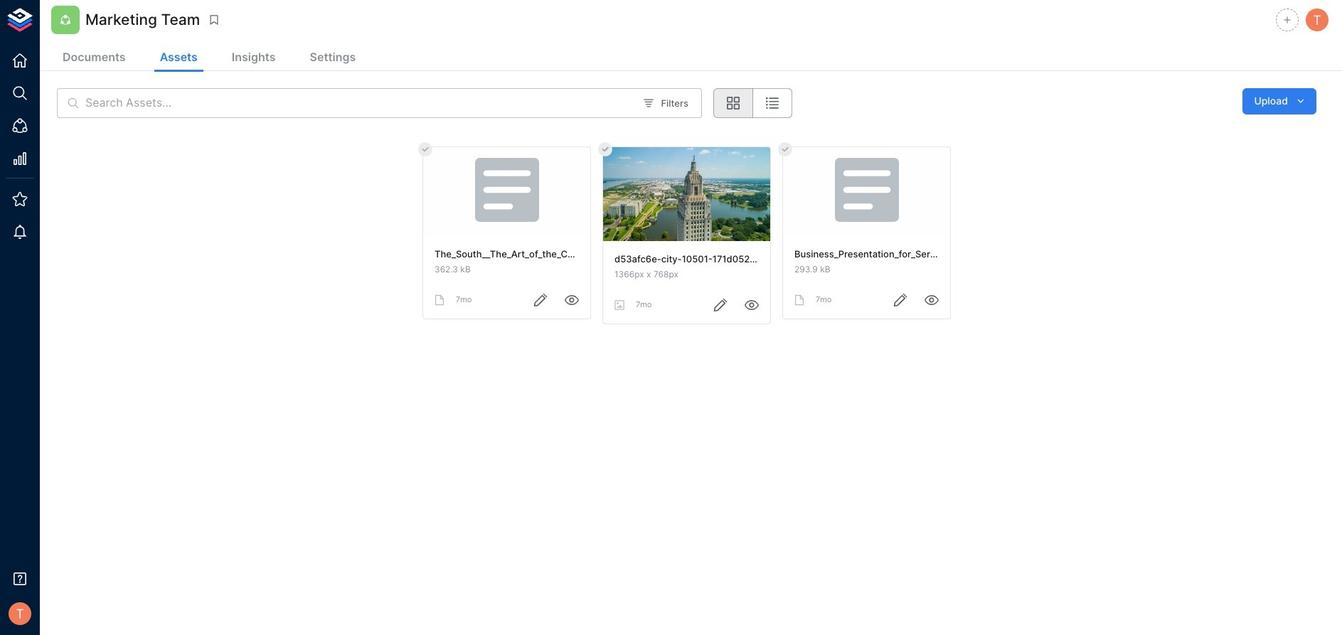 Task type: vqa. For each thing, say whether or not it's contained in the screenshot.
BOOKMARKED WORKSPACES
no



Task type: locate. For each thing, give the bounding box(es) containing it.
group
[[713, 88, 792, 118]]

bookmark image
[[208, 14, 221, 26]]

Search Assets... text field
[[85, 88, 635, 118]]



